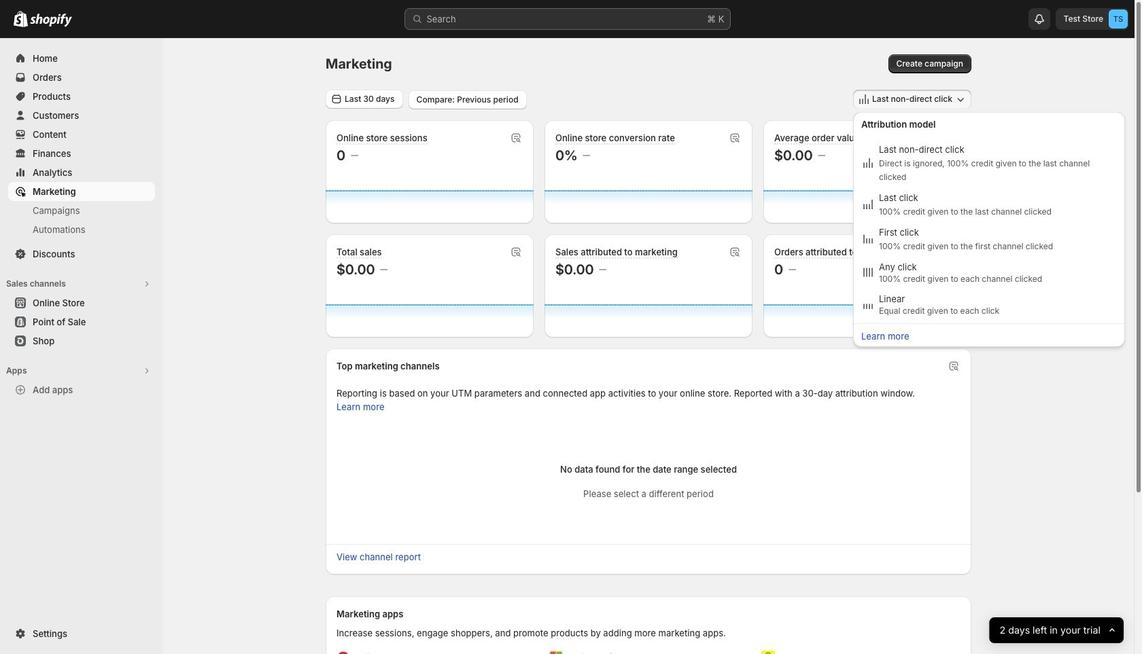 Task type: describe. For each thing, give the bounding box(es) containing it.
1 horizontal spatial shopify image
[[30, 14, 72, 27]]



Task type: vqa. For each thing, say whether or not it's contained in the screenshot.
Shopify image
yes



Task type: locate. For each thing, give the bounding box(es) containing it.
shopify image
[[14, 11, 28, 27], [30, 14, 72, 27]]

menu
[[857, 139, 1121, 319]]

test store image
[[1109, 10, 1128, 29]]

0 horizontal spatial shopify image
[[14, 11, 28, 27]]



